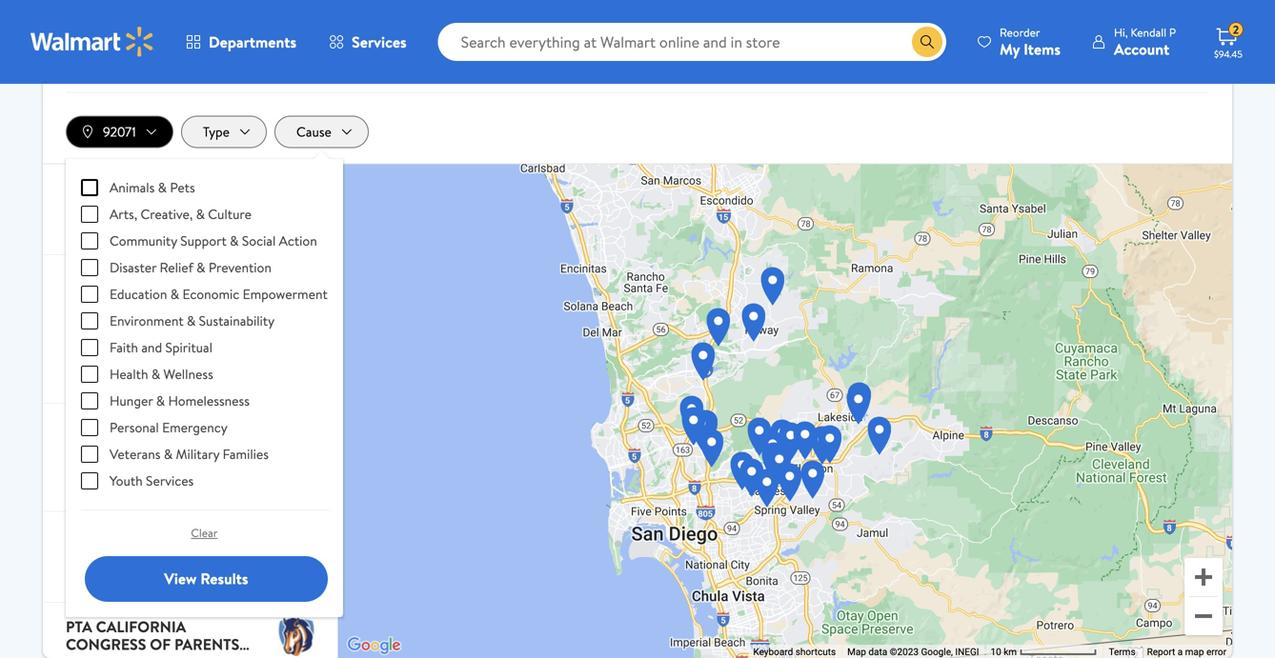 Task type: vqa. For each thing, say whether or not it's contained in the screenshot.
Services "popup button" on the left of page
yes



Task type: locate. For each thing, give the bounding box(es) containing it.
0 vertical spatial empowerment
[[243, 285, 328, 303]]

Health & Wellness checkbox
[[81, 366, 98, 383]]

1 vertical spatial education
[[66, 310, 123, 329]]

vocational steam works education & economic empowerment
[[66, 269, 215, 349]]

education down works
[[66, 310, 123, 329]]

search icon image
[[920, 34, 935, 50]]

up
[[127, 220, 141, 236], [210, 368, 224, 384], [127, 477, 141, 493]]

economic
[[182, 285, 240, 303], [139, 310, 196, 329]]

$94.45
[[1214, 48, 1243, 61]]

round for its all about the kids foundation
[[92, 477, 124, 493]]

foundation
[[66, 435, 166, 456]]

oncology
[[66, 178, 151, 199]]

its all about the kids foundation
[[66, 417, 240, 456]]

round up hunger & homelessness
[[176, 368, 208, 384]]

education inside the vocational steam works education & economic empowerment
[[66, 310, 123, 329]]

©2023
[[890, 647, 919, 658]]

0 vertical spatial economic
[[182, 285, 240, 303]]

chabad of east county button
[[43, 512, 338, 602]]

Search search field
[[438, 23, 947, 61]]

pets
[[170, 178, 195, 197]]

km
[[1004, 647, 1017, 658]]

services button
[[313, 19, 423, 65]]

round up down veterans
[[92, 477, 141, 493]]

hi,
[[1114, 24, 1128, 41]]

economic inside group
[[182, 285, 240, 303]]

terms link
[[1109, 647, 1136, 658]]

0 horizontal spatial empowerment
[[66, 330, 151, 349]]

1 horizontal spatial empowerment
[[243, 285, 328, 303]]

map
[[1185, 647, 1204, 658]]

Environment & Sustainability checkbox
[[81, 312, 98, 330]]

&
[[158, 178, 167, 197], [196, 205, 205, 223], [230, 231, 239, 250], [197, 258, 205, 277], [170, 285, 179, 303], [127, 310, 135, 329], [187, 312, 196, 330], [151, 365, 160, 383], [156, 392, 165, 410], [164, 445, 173, 464]]

homelessness
[[168, 392, 250, 410]]

works
[[66, 286, 120, 307]]

arts, creative, & culture
[[110, 205, 252, 223]]

animals & pets
[[110, 178, 195, 197]]

inc
[[229, 178, 256, 199]]

east
[[157, 526, 192, 547]]

2 vertical spatial up
[[127, 477, 141, 493]]

group
[[81, 174, 328, 495]]

chabad
[[66, 526, 129, 547]]

round
[[92, 220, 124, 236], [176, 368, 208, 384], [92, 477, 124, 493]]

empowerment down prevention
[[243, 285, 328, 303]]

p
[[1169, 24, 1176, 41]]

up up homelessness on the bottom left of the page
[[210, 368, 224, 384]]

& down health & wellness
[[156, 392, 165, 410]]

education inside group
[[110, 285, 167, 303]]

0 vertical spatial services
[[352, 31, 407, 52]]

1 vertical spatial kids
[[206, 417, 240, 438]]

reorder my items
[[1000, 24, 1061, 60]]

kendall
[[1131, 24, 1167, 41]]

hi, kendall p account
[[1114, 24, 1176, 60]]

92071
[[103, 122, 136, 141]]

items
[[1024, 39, 1061, 60]]

Search charity or registry name text field
[[66, 16, 634, 69]]

departments
[[209, 31, 297, 52]]

health
[[110, 365, 148, 383]]

view results
[[164, 569, 248, 590]]

up up disaster
[[127, 220, 141, 236]]

Arts, Creative, & Culture checkbox
[[81, 206, 98, 223]]

round down oncology
[[92, 220, 124, 236]]

wellness
[[163, 365, 213, 383]]

group containing animals & pets
[[81, 174, 328, 495]]

a
[[1178, 647, 1183, 658]]

faith and spiritual
[[110, 338, 213, 357]]

up down veterans
[[127, 477, 141, 493]]

0 vertical spatial round
[[92, 220, 124, 236]]

round up up homelessness on the bottom left of the page
[[176, 368, 224, 384]]

& up faith
[[127, 310, 135, 329]]

0 vertical spatial up
[[127, 220, 141, 236]]

animals
[[110, 178, 155, 197]]

0 vertical spatial round up
[[92, 220, 141, 236]]

& down personal emergency at the left
[[164, 445, 173, 464]]

0 vertical spatial education
[[110, 285, 167, 303]]

empowerment down environment & sustainability option at left
[[66, 330, 151, 349]]

keyboard shortcuts button
[[753, 646, 836, 659]]

education
[[110, 285, 167, 303], [66, 310, 123, 329]]

action
[[279, 231, 317, 250]]

map data ©2023 google, inegi
[[848, 647, 979, 658]]

Hunger & Homelessness checkbox
[[81, 393, 98, 410]]

Education & Economic Empowerment checkbox
[[81, 286, 98, 303]]

error
[[1207, 647, 1227, 658]]

kids up culture
[[192, 178, 225, 199]]

Community Support & Social Action checkbox
[[81, 232, 98, 250]]

10
[[991, 647, 1002, 658]]

report a map error
[[1147, 647, 1227, 658]]

round up for its all about the kids foundation
[[92, 477, 141, 493]]

2 vertical spatial round up
[[92, 477, 141, 493]]

round up
[[92, 220, 141, 236], [176, 368, 224, 384], [92, 477, 141, 493]]

1 vertical spatial economic
[[139, 310, 196, 329]]

results
[[200, 569, 248, 590]]

Youth Services checkbox
[[81, 473, 98, 490]]

community
[[110, 231, 177, 250]]

kids
[[192, 178, 225, 199], [206, 417, 240, 438]]

education & economic empowerment
[[110, 285, 328, 303]]

1 vertical spatial empowerment
[[66, 330, 151, 349]]

google image
[[343, 634, 406, 659]]

economic up faith and spiritual
[[139, 310, 196, 329]]

economic up environment & sustainability
[[182, 285, 240, 303]]

2 vertical spatial round
[[92, 477, 124, 493]]

& left pets
[[158, 178, 167, 197]]

community support & social action
[[110, 231, 317, 250]]

& right health
[[151, 365, 160, 383]]

cause
[[296, 122, 332, 141]]

economic inside the vocational steam works education & economic empowerment
[[139, 310, 196, 329]]

services
[[352, 31, 407, 52], [146, 472, 194, 490]]

walmart image
[[31, 27, 154, 57]]

1 vertical spatial services
[[146, 472, 194, 490]]

1 horizontal spatial services
[[352, 31, 407, 52]]

round down veterans & military families option
[[92, 477, 124, 493]]

round up down oncology
[[92, 220, 141, 236]]

families
[[223, 445, 269, 464]]

all
[[90, 417, 116, 438]]

Faith and Spiritual checkbox
[[81, 339, 98, 356]]

kids down homelessness on the bottom left of the page
[[206, 417, 240, 438]]

education down disaster
[[110, 285, 167, 303]]

account
[[1114, 39, 1170, 60]]

its
[[66, 417, 87, 438]]

empowerment
[[243, 285, 328, 303], [66, 330, 151, 349]]

military
[[176, 445, 220, 464]]



Task type: describe. For each thing, give the bounding box(es) containing it.
92071 button
[[66, 116, 173, 148]]

keyboard
[[753, 647, 793, 658]]

Personal Emergency checkbox
[[81, 419, 98, 436]]

terms
[[1109, 647, 1136, 658]]

map
[[848, 647, 866, 658]]

spiritual
[[165, 338, 213, 357]]

view results button
[[85, 556, 328, 602]]

disaster relief & prevention
[[110, 258, 272, 277]]

google,
[[921, 647, 953, 658]]

0 horizontal spatial services
[[146, 472, 194, 490]]

search
[[676, 19, 721, 40]]

and
[[141, 338, 162, 357]]

departments button
[[170, 19, 313, 65]]

emergency
[[162, 418, 228, 437]]

type
[[203, 122, 230, 141]]

kids inside its all about the kids foundation
[[206, 417, 240, 438]]

report a map error link
[[1147, 647, 1227, 658]]

1 vertical spatial up
[[210, 368, 224, 384]]

clear button
[[81, 518, 328, 549]]

type button
[[181, 116, 267, 148]]

culture
[[208, 205, 252, 223]]

empowerment inside the vocational steam works education & economic empowerment
[[66, 330, 151, 349]]

and
[[155, 178, 188, 199]]

round up for oncology and kids inc
[[92, 220, 141, 236]]

& down the relief
[[170, 285, 179, 303]]

services inside 'popup button'
[[352, 31, 407, 52]]

youth services
[[110, 472, 194, 490]]

reorder
[[1000, 24, 1040, 41]]

relief
[[160, 258, 193, 277]]

faith
[[110, 338, 138, 357]]

registry
[[92, 368, 134, 384]]

10 km
[[991, 647, 1019, 658]]

vocational
[[66, 269, 162, 290]]

environment
[[110, 312, 184, 330]]

veterans & military families
[[110, 445, 269, 464]]

empowerment inside group
[[243, 285, 328, 303]]

health & wellness
[[110, 365, 213, 383]]

the
[[174, 417, 202, 438]]

Disaster Relief & Prevention checkbox
[[81, 259, 98, 276]]

round for oncology and kids inc
[[92, 220, 124, 236]]

county
[[196, 526, 258, 547]]

10 km button
[[985, 645, 1103, 659]]

disaster
[[110, 258, 157, 277]]

steam
[[166, 269, 215, 290]]

personal emergency
[[110, 418, 228, 437]]

chabad of east county
[[66, 526, 258, 547]]

& up support
[[196, 205, 205, 223]]

up for its all about the kids foundation
[[127, 477, 141, 493]]

hunger & homelessness
[[110, 392, 250, 410]]

& inside the vocational steam works education & economic empowerment
[[127, 310, 135, 329]]

1 vertical spatial round
[[176, 368, 208, 384]]

Veterans & Military Families checkbox
[[81, 446, 98, 463]]

personal
[[110, 418, 159, 437]]

Walmart Site-Wide search field
[[438, 23, 947, 61]]

oncology and kids inc
[[66, 178, 256, 199]]

Animals & Pets checkbox
[[81, 179, 98, 196]]

veterans
[[110, 445, 161, 464]]

& right the relief
[[197, 258, 205, 277]]

1 vertical spatial round up
[[176, 368, 224, 384]]

social
[[242, 231, 276, 250]]

of
[[132, 526, 153, 547]]

support
[[180, 231, 227, 250]]

sustainability
[[199, 312, 275, 330]]

about
[[120, 417, 170, 438]]

view
[[164, 569, 197, 590]]

clear
[[191, 525, 218, 541]]

& left social
[[230, 231, 239, 250]]

my
[[1000, 39, 1020, 60]]

& up spiritual
[[187, 312, 196, 330]]

cause button
[[275, 116, 369, 148]]

prevention
[[209, 258, 272, 277]]

creative,
[[141, 205, 193, 223]]

0 vertical spatial kids
[[192, 178, 225, 199]]

inegi
[[956, 647, 979, 658]]

data
[[869, 647, 888, 658]]

keyboard shortcuts
[[753, 647, 836, 658]]

hunger
[[110, 392, 153, 410]]

arts,
[[110, 205, 137, 223]]

search button
[[653, 7, 744, 53]]

up for oncology and kids inc
[[127, 220, 141, 236]]

2
[[1233, 22, 1239, 38]]

report
[[1147, 647, 1176, 658]]

environment & sustainability
[[110, 312, 275, 330]]

map region
[[250, 0, 1275, 659]]

shortcuts
[[796, 647, 836, 658]]



